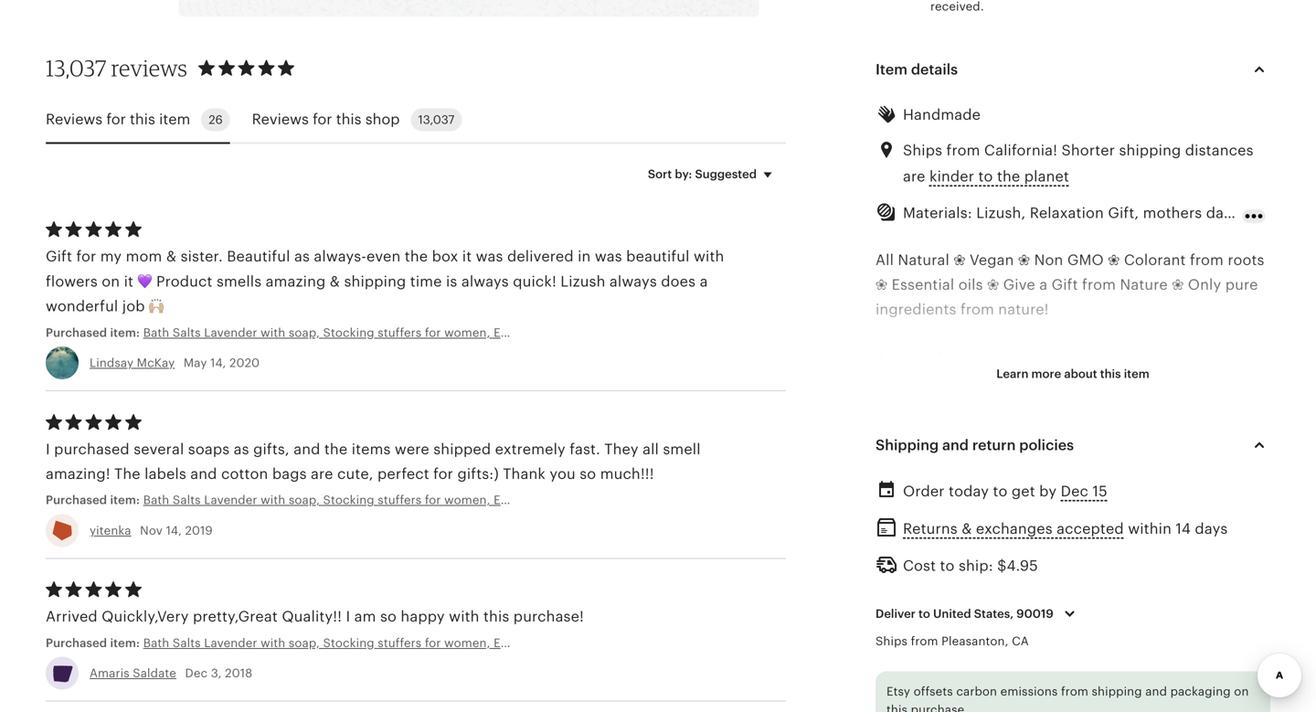 Task type: vqa. For each thing, say whether or not it's contained in the screenshot.
1st "5 out of 5 stars" image from left
no



Task type: locate. For each thing, give the bounding box(es) containing it.
quality!!
[[282, 609, 342, 625]]

free right offsets in the bottom right of the page
[[956, 674, 984, 691]]

purchase.
[[911, 703, 968, 712]]

100%
[[876, 500, 914, 517], [876, 525, 914, 542]]

2020
[[230, 356, 260, 370]]

shipping and return policies button
[[859, 423, 1287, 467]]

1 vertical spatial gift
[[1052, 277, 1079, 293]]

order today to get by dec 15
[[903, 483, 1108, 500]]

1 reviews from the left
[[46, 111, 103, 128]]

to inside dropdown button
[[919, 607, 931, 621]]

1 horizontal spatial chemical-
[[1062, 674, 1133, 691]]

1 100% from the top
[[876, 500, 914, 517]]

1 horizontal spatial so
[[580, 466, 596, 482]]

1 horizontal spatial on
[[1235, 685, 1249, 699]]

2 vertical spatial the
[[324, 441, 348, 457]]

1 vertical spatial natural
[[918, 500, 970, 517]]

colorant
[[1124, 252, 1186, 268]]

0 horizontal spatial are
[[311, 466, 333, 482]]

the up cute,
[[324, 441, 348, 457]]

essential
[[892, 277, 955, 293]]

0 horizontal spatial reviews
[[46, 111, 103, 128]]

0 horizontal spatial gift
[[46, 248, 72, 265]]

always down beautiful
[[610, 273, 657, 290]]

and down soaps
[[190, 466, 217, 482]]

2 vertical spatial purchased
[[46, 636, 107, 650]]

shipping down color-
[[1092, 685, 1143, 699]]

1 vertical spatial box
[[949, 426, 976, 442]]

❀
[[954, 252, 966, 268], [1018, 252, 1031, 268], [1108, 252, 1120, 268], [876, 277, 888, 293], [987, 277, 1000, 293], [1172, 277, 1184, 293], [876, 351, 888, 368], [876, 376, 888, 392], [876, 426, 888, 442], [876, 451, 888, 467]]

reviews for this shop
[[252, 111, 400, 128]]

vegan up cost on the bottom right of page
[[918, 525, 963, 542]]

always right is
[[462, 273, 509, 290]]

1 horizontal spatial 14,
[[210, 356, 226, 370]]

free right $
[[1018, 550, 1046, 566]]

for left the my
[[76, 248, 96, 265]]

i inside 'i purchased several soaps as gifts, and the items were shipped extremely fast. they all smell amazing! the labels and cotton bags are cute, perfect for gifts:) thank you so much!!!'
[[46, 441, 50, 457]]

2 purchased item: from the top
[[46, 493, 143, 507]]

only
[[1188, 277, 1222, 293]]

with inside gift for my mom & sister. beautiful as always-even the box it was delivered in was beautiful with flowers on it 💜 product smells amazing & shipping time is always quick! lizush always does a wonderful job 🙌🏼
[[694, 248, 725, 265]]

happy
[[401, 609, 445, 625]]

the up time
[[405, 248, 428, 265]]

other
[[1017, 600, 1055, 616]]

0 vertical spatial chemical-
[[948, 550, 1018, 566]]

0 vertical spatial vegan
[[970, 252, 1014, 268]]

natural inside all natural ❀ vegan ❀ non gmo ❀ colorant from roots ❀ essential oils ❀ give a gift from nature ❀ only pure ingredients from nature!
[[898, 252, 950, 268]]

15
[[1093, 483, 1108, 500]]

all
[[876, 252, 894, 268]]

(unscented)
[[957, 376, 1043, 392]]

0 vertical spatial item:
[[110, 326, 140, 339]]

2 reviews from the left
[[252, 111, 309, 128]]

1 vertical spatial it
[[124, 273, 134, 290]]

so down fast.
[[580, 466, 596, 482]]

ships for ships from pleasanton, ca
[[876, 635, 908, 648]]

accepted
[[1057, 521, 1124, 537]]

to inside button
[[979, 168, 993, 185]]

0 vertical spatial i
[[46, 441, 50, 457]]

this inside dropdown button
[[1101, 367, 1121, 381]]

as up amazing
[[294, 248, 310, 265]]

1 purchased from the top
[[46, 326, 107, 339]]

exchanges
[[976, 521, 1053, 537]]

❀ left the non
[[1018, 252, 1031, 268]]

14, right may
[[210, 356, 226, 370]]

0 horizontal spatial on
[[102, 273, 120, 290]]

for inside gift for my mom & sister. beautiful as always-even the box it was delivered in was beautiful with flowers on it 💜 product smells amazing & shipping time is always quick! lizush always does a wonderful job 🙌🏼
[[76, 248, 96, 265]]

box up card
[[949, 426, 976, 442]]

2 vertical spatial item:
[[110, 636, 140, 650]]

0 horizontal spatial vegan
[[918, 525, 963, 542]]

0 vertical spatial purchased item:
[[46, 326, 143, 339]]

purchased item: for purchased
[[46, 493, 143, 507]]

dec
[[1061, 483, 1089, 500], [185, 667, 208, 680]]

was left delivered
[[476, 248, 503, 265]]

0 horizontal spatial the
[[324, 441, 348, 457]]

1 vertical spatial 14,
[[166, 524, 182, 537]]

item: up amaris saldate link
[[110, 636, 140, 650]]

0 vertical spatial shipping
[[1120, 142, 1182, 159]]

0 vertical spatial the
[[997, 168, 1021, 185]]

item
[[876, 61, 908, 78]]

from up kinder
[[947, 142, 981, 159]]

vegan for ❀
[[970, 252, 1014, 268]]

item left the 26 at the top of page
[[159, 111, 190, 128]]

1 vertical spatial i
[[346, 609, 350, 625]]

shipping down even
[[344, 273, 406, 290]]

phthalates-
[[876, 674, 956, 691]]

1 was from the left
[[476, 248, 503, 265]]

packaging
[[1171, 685, 1231, 699]]

purchased down arrived
[[46, 636, 107, 650]]

box up is
[[432, 248, 458, 265]]

1 purchased item: from the top
[[46, 326, 143, 339]]

&
[[166, 248, 177, 265], [330, 273, 340, 290], [962, 521, 972, 537], [1047, 625, 1057, 641]]

return
[[973, 437, 1016, 453]]

1 vertical spatial are
[[311, 466, 333, 482]]

purchased down wonderful
[[46, 326, 107, 339]]

for down 'shipped' at bottom left
[[434, 466, 454, 482]]

item right about
[[1124, 367, 1150, 381]]

natural for 100%
[[918, 500, 970, 517]]

tab list
[[46, 97, 786, 144]]

item: down the
[[110, 493, 140, 507]]

1 horizontal spatial was
[[595, 248, 622, 265]]

& down 90019
[[1047, 625, 1057, 641]]

1 horizontal spatial box
[[949, 426, 976, 442]]

14
[[1176, 521, 1191, 537]]

for for item
[[106, 111, 126, 128]]

1 vertical spatial the
[[405, 248, 428, 265]]

and left packaging
[[1146, 685, 1168, 699]]

2 item: from the top
[[110, 493, 140, 507]]

days
[[1195, 521, 1228, 537]]

100% up "synthetic"
[[876, 525, 914, 542]]

❀ left lip
[[876, 376, 888, 392]]

3 purchased from the top
[[46, 636, 107, 650]]

more
[[1032, 367, 1062, 381]]

you
[[550, 466, 576, 482]]

1 vertical spatial so
[[380, 609, 397, 625]]

0 horizontal spatial with
[[449, 609, 480, 625]]

dec left 15
[[1061, 483, 1089, 500]]

purchased item:
[[46, 326, 143, 339], [46, 493, 143, 507], [46, 636, 143, 650]]

0 horizontal spatial dec
[[185, 667, 208, 680]]

1 vertical spatial purchased item:
[[46, 493, 143, 507]]

alcohol-
[[876, 649, 935, 666]]

tab list containing reviews for this item
[[46, 97, 786, 144]]

the down california!
[[997, 168, 1021, 185]]

from up 'only'
[[1190, 252, 1224, 268]]

dec left 3,
[[185, 667, 208, 680]]

gmo
[[1068, 252, 1104, 268]]

offsets
[[914, 685, 953, 699]]

vegan inside 100% natural 100% vegan synthetic chemical-free
[[918, 525, 963, 542]]

item: down job
[[110, 326, 140, 339]]

ships from pleasanton, ca
[[876, 635, 1029, 648]]

❀ left the jewelry on the right of the page
[[876, 426, 888, 442]]

0 vertical spatial so
[[580, 466, 596, 482]]

as up cotton at the bottom left of the page
[[234, 441, 249, 457]]

reviews right the 26 at the top of page
[[252, 111, 309, 128]]

are right bags
[[311, 466, 333, 482]]

it
[[462, 248, 472, 265], [124, 273, 134, 290]]

a right does
[[700, 273, 708, 290]]

free down 90019
[[1014, 625, 1043, 641]]

1 horizontal spatial the
[[405, 248, 428, 265]]

this
[[130, 111, 155, 128], [336, 111, 362, 128], [1101, 367, 1121, 381], [484, 609, 510, 625], [887, 703, 908, 712]]

to for ship:
[[940, 558, 955, 574]]

smells
[[217, 273, 262, 290]]

this down the 'etsy'
[[887, 703, 908, 712]]

1 vertical spatial item
[[1124, 367, 1150, 381]]

ship:
[[959, 558, 994, 574]]

details
[[911, 61, 958, 78]]

it left delivered
[[462, 248, 472, 265]]

1 vertical spatial 13,037
[[418, 113, 455, 127]]

1 vertical spatial 100%
[[876, 525, 914, 542]]

soap
[[962, 351, 996, 368]]

several
[[134, 441, 184, 457]]

0 vertical spatial 100%
[[876, 500, 914, 517]]

free inside 100% natural 100% vegan synthetic chemical-free
[[1018, 550, 1046, 566]]

ships up 'alcohol-'
[[876, 635, 908, 648]]

give
[[1004, 277, 1036, 293]]

with right happy
[[449, 609, 480, 625]]

to for united
[[919, 607, 931, 621]]

shipping inside etsy offsets carbon emissions from shipping and packaging on this purchase.
[[1092, 685, 1143, 699]]

0 vertical spatial are
[[903, 168, 926, 185]]

0 horizontal spatial was
[[476, 248, 503, 265]]

natural inside 100% natural 100% vegan synthetic chemical-free
[[918, 500, 970, 517]]

reviews for reviews for this shop
[[252, 111, 309, 128]]

purchased item: for for
[[46, 326, 143, 339]]

lindsay mckay link
[[90, 356, 175, 370]]

❀ left 'greeting'
[[876, 451, 888, 467]]

beautiful
[[227, 248, 290, 265]]

box inside ❀ jewelry box ❀ greeting card
[[949, 426, 976, 442]]

and
[[943, 437, 969, 453], [294, 441, 320, 457], [190, 466, 217, 482], [963, 600, 990, 616], [988, 674, 1015, 691], [1146, 685, 1168, 699]]

0 vertical spatial with
[[694, 248, 725, 265]]

1 vertical spatial on
[[1235, 685, 1249, 699]]

1 item: from the top
[[110, 326, 140, 339]]

0 horizontal spatial box
[[432, 248, 458, 265]]

0 vertical spatial gift
[[46, 248, 72, 265]]

0 vertical spatial it
[[462, 248, 472, 265]]

and left return
[[943, 437, 969, 453]]

1 horizontal spatial item
[[1124, 367, 1150, 381]]

1 vertical spatial ships
[[876, 635, 908, 648]]

1 horizontal spatial gift
[[1052, 277, 1079, 293]]

a inside all natural ❀ vegan ❀ non gmo ❀ colorant from roots ❀ essential oils ❀ give a gift from nature ❀ only pure ingredients from nature!
[[1040, 277, 1048, 293]]

reviews for reviews for this item
[[46, 111, 103, 128]]

ships for ships from california! shorter shipping distances are
[[903, 142, 943, 159]]

1 vertical spatial dec
[[185, 667, 208, 680]]

purchased down amazing!
[[46, 493, 107, 507]]

free down detergents
[[1165, 625, 1193, 641]]

lizush,
[[977, 205, 1026, 221]]

0 vertical spatial dec
[[1061, 483, 1089, 500]]

2 horizontal spatial the
[[997, 168, 1021, 185]]

amaris saldate link
[[90, 667, 176, 680]]

returns & exchanges accepted within 14 days
[[903, 521, 1228, 537]]

planet
[[1025, 168, 1070, 185]]

gift down the non
[[1052, 277, 1079, 293]]

arrived
[[46, 609, 98, 625]]

0 vertical spatial as
[[294, 248, 310, 265]]

0 vertical spatial ships
[[903, 142, 943, 159]]

ingredients
[[876, 301, 957, 318]]

emissions
[[1001, 685, 1058, 699]]

14, right nov
[[166, 524, 182, 537]]

1 vertical spatial purchased
[[46, 493, 107, 507]]

2 vertical spatial shipping
[[1092, 685, 1143, 699]]

was right in
[[595, 248, 622, 265]]

to right kinder
[[979, 168, 993, 185]]

ships inside ships from california! shorter shipping distances are
[[903, 142, 943, 159]]

1 horizontal spatial vegan
[[970, 252, 1014, 268]]

amaris saldate dec 3, 2018
[[90, 667, 253, 680]]

pretty,great
[[193, 609, 278, 625]]

1 vertical spatial item:
[[110, 493, 140, 507]]

26
[[209, 113, 223, 127]]

lip
[[892, 376, 914, 392]]

so right am
[[380, 609, 397, 625]]

❀ up oils
[[954, 252, 966, 268]]

petro-
[[1019, 674, 1062, 691]]

0 horizontal spatial i
[[46, 441, 50, 457]]

0 vertical spatial on
[[102, 273, 120, 290]]

3 item: from the top
[[110, 636, 140, 650]]

0 horizontal spatial as
[[234, 441, 249, 457]]

0 horizontal spatial chemical-
[[948, 550, 1018, 566]]

1 vertical spatial vegan
[[918, 525, 963, 542]]

shop
[[365, 111, 400, 128]]

gift inside all natural ❀ vegan ❀ non gmo ❀ colorant from roots ❀ essential oils ❀ give a gift from nature ❀ only pure ingredients from nature!
[[1052, 277, 1079, 293]]

suggested
[[695, 167, 757, 181]]

sort
[[648, 167, 672, 181]]

0 horizontal spatial 13,037
[[46, 54, 107, 81]]

this down reviews
[[130, 111, 155, 128]]

item inside dropdown button
[[1124, 367, 1150, 381]]

0 vertical spatial 13,037
[[46, 54, 107, 81]]

natural up essential
[[898, 252, 950, 268]]

the inside gift for my mom & sister. beautiful as always-even the box it was delivered in was beautiful with flowers on it 💜 product smells amazing & shipping time is always quick! lizush always does a wonderful job 🙌🏼
[[405, 248, 428, 265]]

extremely
[[495, 441, 566, 457]]

2 vertical spatial purchased item:
[[46, 636, 143, 650]]

box
[[432, 248, 458, 265], [949, 426, 976, 442]]

from right "emissions"
[[1061, 685, 1089, 699]]

quick!
[[513, 273, 557, 290]]

1 horizontal spatial as
[[294, 248, 310, 265]]

13,037 up reviews for this item
[[46, 54, 107, 81]]

1 vertical spatial as
[[234, 441, 249, 457]]

0 vertical spatial item
[[159, 111, 190, 128]]

item
[[159, 111, 190, 128], [1124, 367, 1150, 381]]

0 horizontal spatial always
[[462, 273, 509, 290]]

for down 13,037 reviews
[[106, 111, 126, 128]]

they
[[605, 441, 639, 457]]

perfect
[[378, 466, 430, 482]]

natural up returns
[[918, 500, 970, 517]]

by
[[1040, 483, 1057, 500]]

1 horizontal spatial 13,037
[[418, 113, 455, 127]]

purchased item: down wonderful
[[46, 326, 143, 339]]

a right give
[[1040, 277, 1048, 293]]

vegan up oils
[[970, 252, 1014, 268]]

0 vertical spatial box
[[432, 248, 458, 265]]

0 vertical spatial purchased
[[46, 326, 107, 339]]

shipping right shorter
[[1120, 142, 1182, 159]]

shipping inside gift for my mom & sister. beautiful as always-even the box it was delivered in was beautiful with flowers on it 💜 product smells amazing & shipping time is always quick! lizush always does a wonderful job 🙌🏼
[[344, 273, 406, 290]]

1 horizontal spatial it
[[462, 248, 472, 265]]

1 vertical spatial chemical-
[[1062, 674, 1133, 691]]

1 horizontal spatial a
[[1040, 277, 1048, 293]]

and inside dropdown button
[[943, 437, 969, 453]]

for left 'shop'
[[313, 111, 332, 128]]

purchased for i purchased several soaps as gifts, and the items were shipped extremely fast. they all smell amazing! the labels and cotton bags are cute, perfect for gifts:) thank you so much!!!
[[46, 493, 107, 507]]

to right cost on the bottom right of page
[[940, 558, 955, 574]]

i left am
[[346, 609, 350, 625]]

on right packaging
[[1235, 685, 1249, 699]]

1 horizontal spatial are
[[903, 168, 926, 185]]

& inside "sulfate-free and no other harsh detergents artificial fragrance-free & artificial color-free alcohol-free phthalates-free and petro-chemical-free"
[[1047, 625, 1057, 641]]

from inside etsy offsets carbon emissions from shipping and packaging on this purchase.
[[1061, 685, 1089, 699]]

are left kinder
[[903, 168, 926, 185]]

ships up kinder
[[903, 142, 943, 159]]

vegan inside all natural ❀ vegan ❀ non gmo ❀ colorant from roots ❀ essential oils ❀ give a gift from nature ❀ only pure ingredients from nature!
[[970, 252, 1014, 268]]

1 horizontal spatial reviews
[[252, 111, 309, 128]]

for
[[106, 111, 126, 128], [313, 111, 332, 128], [76, 248, 96, 265], [434, 466, 454, 482]]

flowers
[[46, 273, 98, 290]]

shipping and return policies
[[876, 437, 1074, 453]]

to up artificial
[[919, 607, 931, 621]]

it left "💜"
[[124, 273, 134, 290]]

a
[[700, 273, 708, 290], [1040, 277, 1048, 293]]

this right about
[[1101, 367, 1121, 381]]

purchased item: up amaris
[[46, 636, 143, 650]]

balm
[[918, 376, 953, 392]]

3 purchased item: from the top
[[46, 636, 143, 650]]

always-
[[314, 248, 367, 265]]

always
[[462, 273, 509, 290], [610, 273, 657, 290]]

on down the my
[[102, 273, 120, 290]]

item: for flowers
[[110, 326, 140, 339]]

this inside etsy offsets carbon emissions from shipping and packaging on this purchase.
[[887, 703, 908, 712]]

materials:
[[903, 205, 973, 221]]

purchased item: down amazing!
[[46, 493, 143, 507]]

1 vertical spatial shipping
[[344, 273, 406, 290]]

the
[[997, 168, 1021, 185], [405, 248, 428, 265], [324, 441, 348, 457]]

1 vertical spatial with
[[449, 609, 480, 625]]

are inside ships from california! shorter shipping distances are
[[903, 168, 926, 185]]

all
[[643, 441, 659, 457]]

lindsay
[[90, 356, 134, 370]]

0 horizontal spatial item
[[159, 111, 190, 128]]

0 horizontal spatial a
[[700, 273, 708, 290]]

i up amazing!
[[46, 441, 50, 457]]

2019
[[185, 524, 213, 537]]

0 vertical spatial natural
[[898, 252, 950, 268]]

and up fragrance-
[[963, 600, 990, 616]]

1 horizontal spatial always
[[610, 273, 657, 290]]

13,037 for 13,037
[[418, 113, 455, 127]]

with up does
[[694, 248, 725, 265]]

2 purchased from the top
[[46, 493, 107, 507]]

reviews down 13,037 reviews
[[46, 111, 103, 128]]

mom
[[126, 248, 162, 265]]

this left 'shop'
[[336, 111, 362, 128]]

synthetic
[[876, 550, 944, 566]]

vegan
[[970, 252, 1014, 268], [918, 525, 963, 542]]

0 horizontal spatial it
[[124, 273, 134, 290]]

1 horizontal spatial with
[[694, 248, 725, 265]]

13,037 for 13,037 reviews
[[46, 54, 107, 81]]



Task type: describe. For each thing, give the bounding box(es) containing it.
states,
[[974, 607, 1014, 621]]

from down gmo
[[1083, 277, 1116, 293]]

may
[[184, 356, 207, 370]]

labels
[[145, 466, 186, 482]]

13,037 reviews
[[46, 54, 188, 81]]

❀ left 'only'
[[1172, 277, 1184, 293]]

time
[[410, 273, 442, 290]]

1 always from the left
[[462, 273, 509, 290]]

❀ left lavender at the right of page
[[876, 351, 888, 368]]

lavende
[[1269, 205, 1317, 221]]

amazing!
[[46, 466, 110, 482]]

handmade
[[903, 106, 981, 123]]

kinder to the planet button
[[930, 163, 1070, 190]]

even
[[367, 248, 401, 265]]

deliver
[[876, 607, 916, 621]]

my
[[100, 248, 122, 265]]

the inside button
[[997, 168, 1021, 185]]

2 100% from the top
[[876, 525, 914, 542]]

dec 15 button
[[1061, 478, 1108, 505]]

by:
[[675, 167, 692, 181]]

gift inside gift for my mom & sister. beautiful as always-even the box it was delivered in was beautiful with flowers on it 💜 product smells amazing & shipping time is always quick! lizush always does a wonderful job 🙌🏼
[[46, 248, 72, 265]]

0 horizontal spatial so
[[380, 609, 397, 625]]

card
[[959, 451, 991, 467]]

box inside gift for my mom & sister. beautiful as always-even the box it was delivered in was beautiful with flowers on it 💜 product smells amazing & shipping time is always quick! lizush always does a wonderful job 🙌🏼
[[432, 248, 458, 265]]

for for mom
[[76, 248, 96, 265]]

and left petro-
[[988, 674, 1015, 691]]

returns
[[903, 521, 958, 537]]

deliver to united states, 90019
[[876, 607, 1054, 621]]

so inside 'i purchased several soaps as gifts, and the items were shipped extremely fast. they all smell amazing! the labels and cotton bags are cute, perfect for gifts:) thank you so much!!!'
[[580, 466, 596, 482]]

returns & exchanges accepted button
[[903, 516, 1124, 542]]

all natural ❀ vegan ❀ non gmo ❀ colorant from roots ❀ essential oils ❀ give a gift from nature ❀ only pure ingredients from nature!
[[876, 252, 1265, 318]]

deliver to united states, 90019 button
[[862, 595, 1095, 633]]

soaps
[[188, 441, 230, 457]]

chemical- inside 100% natural 100% vegan synthetic chemical-free
[[948, 550, 1018, 566]]

arrived quickly,very pretty,great quality!! i am so happy with this purchase!
[[46, 609, 584, 625]]

4.95
[[1007, 558, 1038, 574]]

item: for and
[[110, 493, 140, 507]]

about
[[1065, 367, 1098, 381]]

fragrance-
[[940, 625, 1014, 641]]

the
[[114, 466, 141, 482]]

to left get
[[993, 483, 1008, 500]]

2 was from the left
[[595, 248, 622, 265]]

detergents
[[1102, 600, 1180, 616]]

am
[[354, 609, 376, 625]]

nature
[[1120, 277, 1168, 293]]

from inside ships from california! shorter shipping distances are
[[947, 142, 981, 159]]

2 always from the left
[[610, 273, 657, 290]]

in
[[578, 248, 591, 265]]

are inside 'i purchased several soaps as gifts, and the items were shipped extremely fast. they all smell amazing! the labels and cotton bags are cute, perfect for gifts:) thank you so much!!!'
[[311, 466, 333, 482]]

today
[[949, 483, 989, 500]]

artificial
[[876, 625, 936, 641]]

purchased for arrived quickly,very pretty,great quality!! i am so happy with this purchase!
[[46, 636, 107, 650]]

much!!!
[[600, 466, 654, 482]]

0 horizontal spatial 14,
[[166, 524, 182, 537]]

smell
[[663, 441, 701, 457]]

the inside 'i purchased several soaps as gifts, and the items were shipped extremely fast. they all smell amazing! the labels and cotton bags are cute, perfect for gifts:) thank you so much!!!'
[[324, 441, 348, 457]]

100% natural 100% vegan synthetic chemical-free
[[876, 500, 1046, 566]]

kinder to the planet
[[930, 168, 1070, 185]]

sulfate-free and no other harsh detergents artificial fragrance-free & artificial color-free alcohol-free phthalates-free and petro-chemical-free
[[876, 600, 1193, 691]]

as inside gift for my mom & sister. beautiful as always-even the box it was delivered in was beautiful with flowers on it 💜 product smells amazing & shipping time is always quick! lizush always does a wonderful job 🙌🏼
[[294, 248, 310, 265]]

as inside 'i purchased several soaps as gifts, and the items were shipped extremely fast. they all smell amazing! the labels and cotton bags are cute, perfect for gifts:) thank you so much!!!'
[[234, 441, 249, 457]]

is
[[446, 273, 458, 290]]

chemical- inside "sulfate-free and no other harsh detergents artificial fragrance-free & artificial color-free alcohol-free phthalates-free and petro-chemical-free"
[[1062, 674, 1133, 691]]

reviews for this item
[[46, 111, 190, 128]]

cotton
[[221, 466, 268, 482]]

item details button
[[859, 48, 1287, 91]]

quickly,very
[[102, 609, 189, 625]]

a inside gift for my mom & sister. beautiful as always-even the box it was delivered in was beautiful with flowers on it 💜 product smells amazing & shipping time is always quick! lizush always does a wonderful job 🙌🏼
[[700, 273, 708, 290]]

gift,
[[1236, 205, 1265, 221]]

to for the
[[979, 168, 993, 185]]

harsh
[[1059, 600, 1098, 616]]

wonderful
[[46, 298, 118, 315]]

cost
[[903, 558, 936, 574]]

on inside gift for my mom & sister. beautiful as always-even the box it was delivered in was beautiful with flowers on it 💜 product smells amazing & shipping time is always quick! lizush always does a wonderful job 🙌🏼
[[102, 273, 120, 290]]

does
[[661, 273, 696, 290]]

learn
[[997, 367, 1029, 381]]

❀ down 'all'
[[876, 277, 888, 293]]

policies
[[1020, 437, 1074, 453]]

& right returns
[[962, 521, 972, 537]]

free up ships from pleasanton, ca
[[931, 600, 959, 616]]

🙌🏼
[[149, 298, 164, 315]]

natural for all
[[898, 252, 950, 268]]

purchased
[[54, 441, 130, 457]]

sulfate-
[[876, 600, 931, 616]]

lizush
[[561, 273, 606, 290]]

purchased for gift for my mom & sister. beautiful as always-even the box it was delivered in was beautiful with flowers on it 💜 product smells amazing & shipping time is always quick! lizush always does a wonderful job 🙌🏼
[[46, 326, 107, 339]]

sister.
[[181, 248, 223, 265]]

and inside etsy offsets carbon emissions from shipping and packaging on this purchase.
[[1146, 685, 1168, 699]]

cost to ship: $ 4.95
[[903, 558, 1038, 574]]

0 vertical spatial 14,
[[210, 356, 226, 370]]

reviews
[[111, 54, 188, 81]]

90019
[[1017, 607, 1054, 621]]

for inside 'i purchased several soaps as gifts, and the items were shipped extremely fast. they all smell amazing! the labels and cotton bags are cute, perfect for gifts:) thank you so much!!!'
[[434, 466, 454, 482]]

1 horizontal spatial i
[[346, 609, 350, 625]]

shipping
[[876, 437, 939, 453]]

free down color-
[[1133, 674, 1161, 691]]

and up bags
[[294, 441, 320, 457]]

mothers
[[1143, 205, 1203, 221]]

product
[[156, 273, 213, 290]]

& right the mom
[[166, 248, 177, 265]]

❀ right oils
[[987, 277, 1000, 293]]

item details
[[876, 61, 958, 78]]

shorter
[[1062, 142, 1116, 159]]

2018
[[225, 667, 253, 680]]

& down the always-
[[330, 273, 340, 290]]

order
[[903, 483, 945, 500]]

❀ right gmo
[[1108, 252, 1120, 268]]

were
[[395, 441, 430, 457]]

on inside etsy offsets carbon emissions from shipping and packaging on this purchase.
[[1235, 685, 1249, 699]]

etsy offsets carbon emissions from shipping and packaging on this purchase.
[[887, 685, 1249, 712]]

free down ships from pleasanton, ca
[[935, 649, 964, 666]]

this left purchase!
[[484, 609, 510, 625]]

from up 'alcohol-'
[[911, 635, 939, 648]]

carbon
[[957, 685, 998, 699]]

bags
[[272, 466, 307, 482]]

color-
[[1123, 625, 1165, 641]]

from down oils
[[961, 301, 995, 318]]

purchased item: for quickly,very
[[46, 636, 143, 650]]

cute,
[[337, 466, 374, 482]]

vegan for synthetic
[[918, 525, 963, 542]]

etsy
[[887, 685, 911, 699]]

day
[[1207, 205, 1232, 221]]

1 horizontal spatial dec
[[1061, 483, 1089, 500]]

no
[[994, 600, 1012, 616]]

pleasanton,
[[942, 635, 1009, 648]]

yitenka nov 14, 2019
[[90, 524, 213, 537]]

gift for my mom & sister. beautiful as always-even the box it was delivered in was beautiful with flowers on it 💜 product smells amazing & shipping time is always quick! lizush always does a wonderful job 🙌🏼
[[46, 248, 725, 315]]

within
[[1128, 521, 1172, 537]]

jewelry
[[892, 426, 945, 442]]

for for shop
[[313, 111, 332, 128]]

shipping inside ships from california! shorter shipping distances are
[[1120, 142, 1182, 159]]



